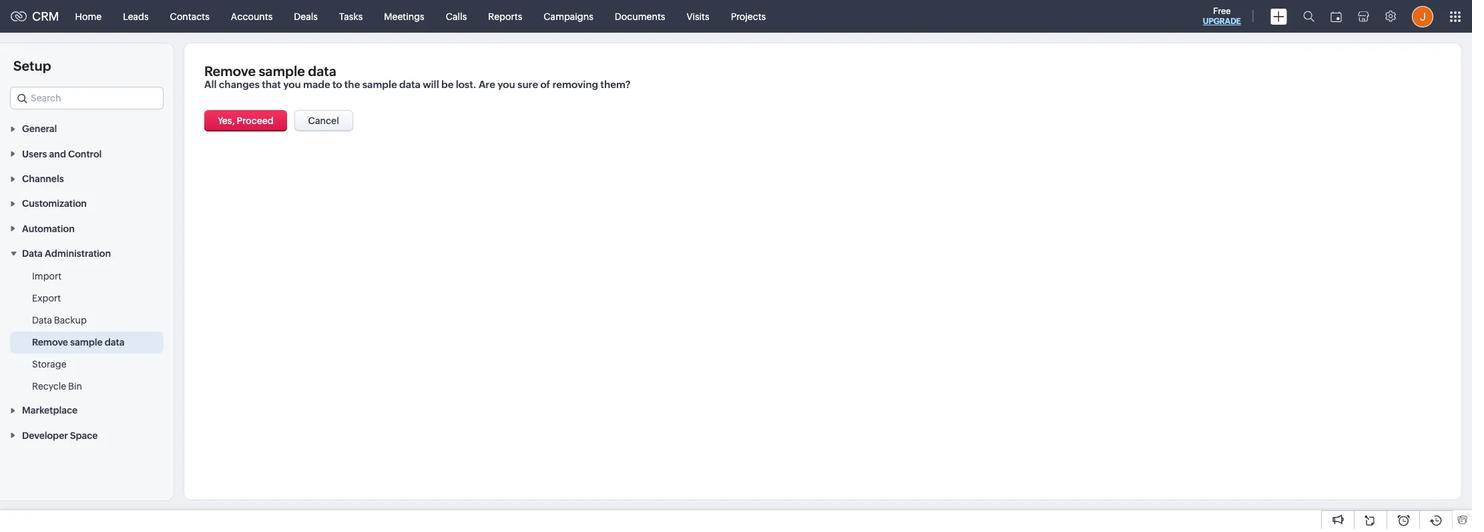 Task type: describe. For each thing, give the bounding box(es) containing it.
developer space
[[22, 431, 98, 441]]

removing
[[553, 79, 599, 90]]

accounts link
[[220, 0, 283, 32]]

marketplace button
[[0, 398, 174, 423]]

data administration region
[[0, 266, 174, 398]]

meetings
[[384, 11, 425, 22]]

general
[[22, 124, 57, 134]]

sure
[[518, 79, 538, 90]]

remove sample data link
[[32, 336, 125, 349]]

recycle bin link
[[32, 380, 82, 393]]

documents link
[[604, 0, 676, 32]]

control
[[68, 149, 102, 159]]

export
[[32, 293, 61, 304]]

setup
[[13, 58, 51, 73]]

2 horizontal spatial sample
[[362, 79, 397, 90]]

home
[[75, 11, 102, 22]]

recycle bin
[[32, 381, 82, 392]]

to
[[333, 79, 342, 90]]

data for data backup
[[32, 315, 52, 326]]

remove for remove sample data
[[32, 337, 68, 348]]

developer space button
[[0, 423, 174, 448]]

tasks link
[[329, 0, 374, 32]]

calls link
[[435, 0, 478, 32]]

create menu image
[[1271, 8, 1288, 24]]

leads link
[[112, 0, 159, 32]]

crm
[[32, 9, 59, 23]]

campaigns
[[544, 11, 594, 22]]

2 you from the left
[[498, 79, 515, 90]]

projects
[[731, 11, 766, 22]]

home link
[[65, 0, 112, 32]]

search image
[[1304, 11, 1315, 22]]

administration
[[45, 249, 111, 259]]

visits
[[687, 11, 710, 22]]

users and control
[[22, 149, 102, 159]]

documents
[[615, 11, 666, 22]]

deals link
[[283, 0, 329, 32]]

projects link
[[720, 0, 777, 32]]

free upgrade
[[1204, 6, 1242, 26]]

2 horizontal spatial data
[[399, 79, 421, 90]]

lost.
[[456, 79, 477, 90]]

campaigns link
[[533, 0, 604, 32]]

data administration button
[[0, 241, 174, 266]]

users
[[22, 149, 47, 159]]

data backup
[[32, 315, 87, 326]]

import
[[32, 271, 62, 282]]

search element
[[1296, 0, 1323, 33]]

free
[[1214, 6, 1231, 16]]

data for remove sample data
[[105, 337, 125, 348]]

customization button
[[0, 191, 174, 216]]

made
[[303, 79, 330, 90]]

will
[[423, 79, 439, 90]]

reports link
[[478, 0, 533, 32]]

recycle
[[32, 381, 66, 392]]

remove sample data
[[32, 337, 125, 348]]



Task type: locate. For each thing, give the bounding box(es) containing it.
export link
[[32, 292, 61, 305]]

0 horizontal spatial remove
[[32, 337, 68, 348]]

data for remove sample data all changes that you made to the sample data will be lost. are you sure of removing them?
[[308, 63, 336, 79]]

calls
[[446, 11, 467, 22]]

import link
[[32, 270, 62, 283]]

crm link
[[11, 9, 59, 23]]

users and control button
[[0, 141, 174, 166]]

reports
[[488, 11, 523, 22]]

of
[[541, 79, 551, 90]]

the
[[345, 79, 360, 90]]

remove inside remove sample data all changes that you made to the sample data will be lost. are you sure of removing them?
[[204, 63, 256, 79]]

sample for remove sample data all changes that you made to the sample data will be lost. are you sure of removing them?
[[259, 63, 305, 79]]

you
[[283, 79, 301, 90], [498, 79, 515, 90]]

you right that
[[283, 79, 301, 90]]

contacts
[[170, 11, 210, 22]]

data up import
[[22, 249, 43, 259]]

profile image
[[1413, 6, 1434, 27]]

0 horizontal spatial sample
[[70, 337, 103, 348]]

remove
[[204, 63, 256, 79], [32, 337, 68, 348]]

sample down backup
[[70, 337, 103, 348]]

sample
[[259, 63, 305, 79], [362, 79, 397, 90], [70, 337, 103, 348]]

1 horizontal spatial you
[[498, 79, 515, 90]]

general button
[[0, 116, 174, 141]]

profile element
[[1405, 0, 1442, 32]]

backup
[[54, 315, 87, 326]]

1 horizontal spatial remove
[[204, 63, 256, 79]]

data
[[22, 249, 43, 259], [32, 315, 52, 326]]

Search text field
[[11, 88, 163, 109]]

data inside region
[[105, 337, 125, 348]]

upgrade
[[1204, 17, 1242, 26]]

them?
[[601, 79, 631, 90]]

calendar image
[[1331, 11, 1343, 22]]

1 horizontal spatial sample
[[259, 63, 305, 79]]

leads
[[123, 11, 149, 22]]

None button
[[204, 110, 287, 132], [294, 110, 353, 132], [204, 110, 287, 132], [294, 110, 353, 132]]

remove inside data administration region
[[32, 337, 68, 348]]

1 vertical spatial data
[[32, 315, 52, 326]]

data administration
[[22, 249, 111, 259]]

developer
[[22, 431, 68, 441]]

remove left that
[[204, 63, 256, 79]]

all
[[204, 79, 217, 90]]

bin
[[68, 381, 82, 392]]

None field
[[10, 87, 164, 110]]

storage
[[32, 359, 67, 370]]

data backup link
[[32, 314, 87, 327]]

changes
[[219, 79, 260, 90]]

channels button
[[0, 166, 174, 191]]

sample inside data administration region
[[70, 337, 103, 348]]

be
[[441, 79, 454, 90]]

deals
[[294, 11, 318, 22]]

you right "are"
[[498, 79, 515, 90]]

remove sample data all changes that you made to the sample data will be lost. are you sure of removing them?
[[204, 63, 631, 90]]

sample right the the
[[362, 79, 397, 90]]

are
[[479, 79, 496, 90]]

tasks
[[339, 11, 363, 22]]

automation
[[22, 224, 75, 234]]

1 horizontal spatial data
[[308, 63, 336, 79]]

meetings link
[[374, 0, 435, 32]]

and
[[49, 149, 66, 159]]

0 horizontal spatial you
[[283, 79, 301, 90]]

0 vertical spatial data
[[22, 249, 43, 259]]

0 vertical spatial remove
[[204, 63, 256, 79]]

accounts
[[231, 11, 273, 22]]

1 vertical spatial remove
[[32, 337, 68, 348]]

data inside dropdown button
[[22, 249, 43, 259]]

data down export
[[32, 315, 52, 326]]

channels
[[22, 174, 64, 184]]

remove up storage
[[32, 337, 68, 348]]

data inside region
[[32, 315, 52, 326]]

sample for remove sample data
[[70, 337, 103, 348]]

contacts link
[[159, 0, 220, 32]]

1 you from the left
[[283, 79, 301, 90]]

sample left to
[[259, 63, 305, 79]]

customization
[[22, 199, 87, 209]]

that
[[262, 79, 281, 90]]

storage link
[[32, 358, 67, 371]]

automation button
[[0, 216, 174, 241]]

space
[[70, 431, 98, 441]]

0 horizontal spatial data
[[105, 337, 125, 348]]

remove for remove sample data all changes that you made to the sample data will be lost. are you sure of removing them?
[[204, 63, 256, 79]]

data for data administration
[[22, 249, 43, 259]]

create menu element
[[1263, 0, 1296, 32]]

data
[[308, 63, 336, 79], [399, 79, 421, 90], [105, 337, 125, 348]]

visits link
[[676, 0, 720, 32]]

marketplace
[[22, 406, 78, 416]]



Task type: vqa. For each thing, say whether or not it's contained in the screenshot.
"Other Modules" field
no



